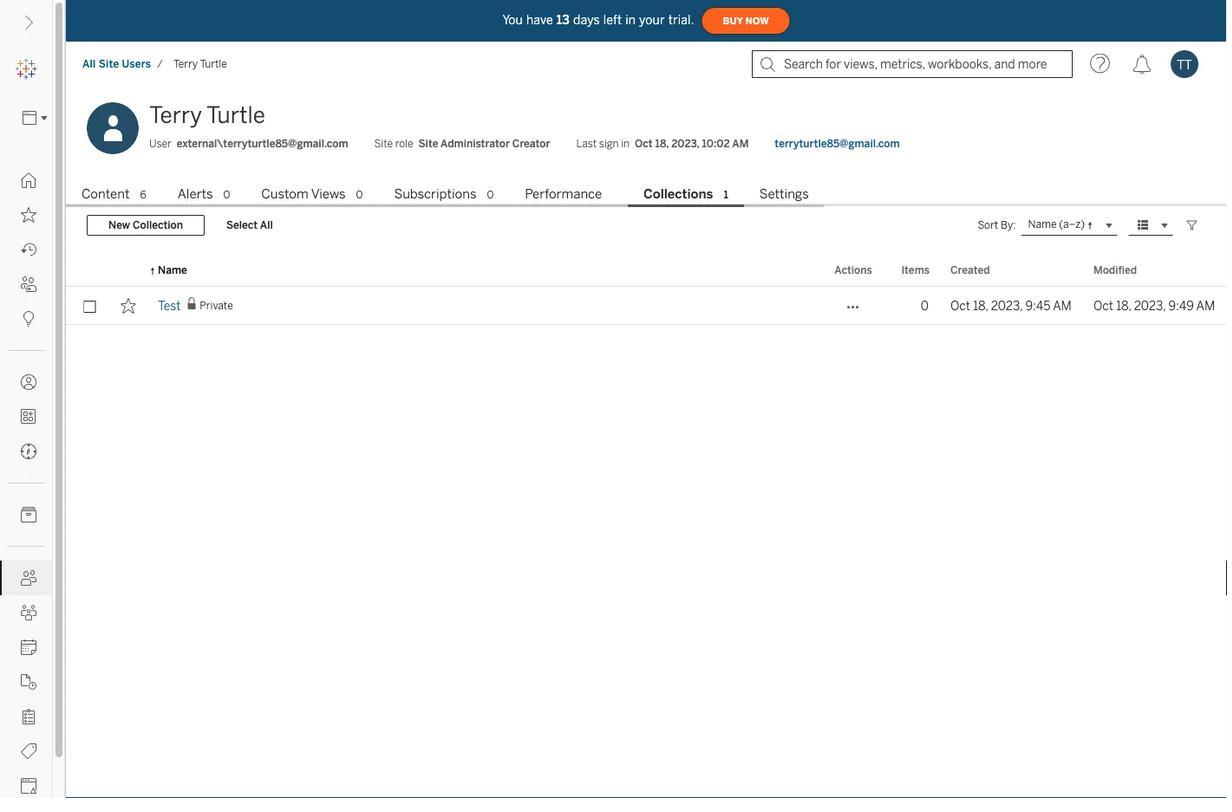 Task type: describe. For each thing, give the bounding box(es) containing it.
10:02
[[702, 137, 730, 150]]

buy
[[723, 15, 743, 26]]

0 horizontal spatial am
[[732, 137, 749, 150]]

terryturtle85@gmail.com
[[775, 137, 900, 150]]

terry turtle inside main content
[[149, 102, 265, 129]]

terry turtle element
[[168, 58, 232, 70]]

name for name
[[158, 264, 187, 276]]

terry turtle main content
[[66, 87, 1228, 799]]

new collection button
[[87, 215, 205, 236]]

settings
[[760, 186, 809, 202]]

private
[[200, 300, 233, 312]]

custom views
[[261, 186, 346, 202]]

in inside terry turtle main content
[[621, 137, 630, 150]]

user external\terryturtle85@gmail.com
[[149, 137, 348, 150]]

you
[[503, 13, 523, 27]]

role
[[395, 137, 413, 150]]

0 horizontal spatial site
[[99, 58, 119, 70]]

0 for custom views
[[356, 189, 363, 201]]

select
[[226, 219, 258, 232]]

users
[[122, 58, 151, 70]]

left
[[604, 13, 622, 27]]

sub-spaces tab list
[[66, 185, 1228, 207]]

last sign in oct 18, 2023, 10:02 am
[[576, 137, 749, 150]]

buy now
[[723, 15, 769, 26]]

select all button
[[215, 215, 284, 236]]

sort
[[978, 219, 999, 232]]

performance
[[525, 186, 602, 202]]

terryturtle85@gmail.com link
[[775, 136, 900, 152]]

administrator
[[441, 137, 510, 150]]

items
[[902, 264, 930, 276]]

oct 18, 2023, 9:45 am
[[951, 299, 1072, 313]]

13
[[557, 13, 570, 27]]

9:45
[[1026, 299, 1051, 313]]

oct for oct 18, 2023, 9:49 am
[[1094, 299, 1114, 313]]

site role site administrator creator
[[374, 137, 550, 150]]

0 horizontal spatial 2023,
[[672, 137, 700, 150]]

modified
[[1094, 264, 1137, 276]]

you have 13 days left in your trial.
[[503, 13, 695, 27]]

0 vertical spatial in
[[626, 13, 636, 27]]

18, for oct 18, 2023, 9:45 am
[[973, 299, 989, 313]]

oct for oct 18, 2023, 9:45 am
[[951, 299, 971, 313]]

name for name (a–z)
[[1028, 218, 1057, 231]]

navigation panel element
[[0, 52, 53, 799]]

9:49
[[1169, 299, 1194, 313]]

subscriptions
[[394, 186, 477, 202]]

2023, for oct 18, 2023, 9:49 am
[[1134, 299, 1166, 313]]

oct 18, 2023, 9:49 am
[[1094, 299, 1215, 313]]

turtle inside main content
[[207, 102, 265, 129]]

sort by:
[[978, 219, 1016, 232]]

user
[[149, 137, 172, 150]]

2 horizontal spatial site
[[419, 137, 438, 150]]

0 horizontal spatial oct
[[635, 137, 653, 150]]

by:
[[1001, 219, 1016, 232]]



Task type: vqa. For each thing, say whether or not it's contained in the screenshot.
the middle "Oct"
yes



Task type: locate. For each thing, give the bounding box(es) containing it.
all
[[82, 58, 96, 70], [260, 219, 273, 232]]

terry turtle right /
[[173, 58, 227, 70]]

2 horizontal spatial 18,
[[1116, 299, 1132, 313]]

0 vertical spatial turtle
[[200, 58, 227, 70]]

18, down the created
[[973, 299, 989, 313]]

1 vertical spatial turtle
[[207, 102, 265, 129]]

list view image
[[1136, 218, 1151, 233]]

1 horizontal spatial 18,
[[973, 299, 989, 313]]

turtle right /
[[200, 58, 227, 70]]

row containing test
[[66, 287, 1228, 325]]

terry turtle up user external\terryturtle85@gmail.com
[[149, 102, 265, 129]]

0 vertical spatial name
[[1028, 218, 1057, 231]]

oct down the created
[[951, 299, 971, 313]]

1 vertical spatial all
[[260, 219, 273, 232]]

all left the users
[[82, 58, 96, 70]]

all site users /
[[82, 58, 163, 70]]

am for oct 18, 2023, 9:45 am
[[1053, 299, 1072, 313]]

am for oct 18, 2023, 9:49 am
[[1197, 299, 1215, 313]]

1 vertical spatial name
[[158, 264, 187, 276]]

external\terryturtle85@gmail.com
[[177, 137, 348, 150]]

1 horizontal spatial all
[[260, 219, 273, 232]]

0 down administrator
[[487, 189, 494, 201]]

1 horizontal spatial am
[[1053, 299, 1072, 313]]

am right "10:02"
[[732, 137, 749, 150]]

0 vertical spatial all
[[82, 58, 96, 70]]

0 vertical spatial terry turtle
[[173, 58, 227, 70]]

last
[[576, 137, 597, 150]]

0 horizontal spatial name
[[158, 264, 187, 276]]

grid
[[66, 254, 1228, 799]]

grid containing test
[[66, 254, 1228, 799]]

test
[[158, 299, 181, 313]]

views
[[311, 186, 346, 202]]

in
[[626, 13, 636, 27], [621, 137, 630, 150]]

all inside button
[[260, 219, 273, 232]]

oct
[[635, 137, 653, 150], [951, 299, 971, 313], [1094, 299, 1114, 313]]

terry right /
[[173, 58, 198, 70]]

2023, left "10:02"
[[672, 137, 700, 150]]

custom
[[261, 186, 309, 202]]

terry inside terry turtle main content
[[149, 102, 202, 129]]

2 horizontal spatial am
[[1197, 299, 1215, 313]]

site left the users
[[99, 58, 119, 70]]

sign
[[599, 137, 619, 150]]

name left (a–z)
[[1028, 218, 1057, 231]]

name (a–z)
[[1028, 218, 1085, 231]]

0 horizontal spatial 18,
[[655, 137, 669, 150]]

row
[[66, 287, 1228, 325]]

trial.
[[669, 13, 695, 27]]

name (a–z) button
[[1022, 215, 1118, 236]]

creator
[[513, 137, 550, 150]]

/
[[157, 58, 163, 70]]

content
[[82, 186, 130, 202]]

1 horizontal spatial name
[[1028, 218, 1057, 231]]

terry
[[173, 58, 198, 70], [149, 102, 202, 129]]

turtle
[[200, 58, 227, 70], [207, 102, 265, 129]]

2023,
[[672, 137, 700, 150], [991, 299, 1023, 313], [1134, 299, 1166, 313]]

1 vertical spatial terry
[[149, 102, 202, 129]]

days
[[573, 13, 600, 27]]

terry up user
[[149, 102, 202, 129]]

1 horizontal spatial 2023,
[[991, 299, 1023, 313]]

collection
[[133, 219, 183, 232]]

name inside popup button
[[1028, 218, 1057, 231]]

0 right alerts
[[223, 189, 230, 201]]

0
[[223, 189, 230, 201], [356, 189, 363, 201], [487, 189, 494, 201], [921, 299, 929, 313]]

0 down items
[[921, 299, 929, 313]]

oct down modified
[[1094, 299, 1114, 313]]

18, for oct 18, 2023, 9:49 am
[[1116, 299, 1132, 313]]

(a–z)
[[1059, 218, 1085, 231]]

buy now button
[[701, 7, 791, 35]]

all site users link
[[82, 57, 152, 71]]

created
[[951, 264, 990, 276]]

am right 9:45
[[1053, 299, 1072, 313]]

am right 9:49
[[1197, 299, 1215, 313]]

2023, left 9:45
[[991, 299, 1023, 313]]

2023, for oct 18, 2023, 9:45 am
[[991, 299, 1023, 313]]

2 horizontal spatial 2023,
[[1134, 299, 1166, 313]]

turtle up user external\terryturtle85@gmail.com
[[207, 102, 265, 129]]

site
[[99, 58, 119, 70], [374, 137, 393, 150], [419, 137, 438, 150]]

18, up the collections on the top of the page
[[655, 137, 669, 150]]

1 horizontal spatial site
[[374, 137, 393, 150]]

am
[[732, 137, 749, 150], [1053, 299, 1072, 313], [1197, 299, 1215, 313]]

alerts
[[178, 186, 213, 202]]

0 horizontal spatial all
[[82, 58, 96, 70]]

site left role
[[374, 137, 393, 150]]

all right select
[[260, 219, 273, 232]]

1 vertical spatial terry turtle
[[149, 102, 265, 129]]

name
[[1028, 218, 1057, 231], [158, 264, 187, 276]]

in right sign
[[621, 137, 630, 150]]

terry turtle
[[173, 58, 227, 70], [149, 102, 265, 129]]

select all
[[226, 219, 273, 232]]

collections
[[644, 186, 713, 202]]

your
[[639, 13, 665, 27]]

in right 'left'
[[626, 13, 636, 27]]

1 vertical spatial in
[[621, 137, 630, 150]]

Search for views, metrics, workbooks, and more text field
[[752, 50, 1073, 78]]

0 for subscriptions
[[487, 189, 494, 201]]

test link
[[158, 287, 181, 325]]

now
[[746, 15, 769, 26]]

site right role
[[419, 137, 438, 150]]

main navigation. press the up and down arrow keys to access links. element
[[0, 163, 52, 799]]

0 right views
[[356, 189, 363, 201]]

6
[[140, 189, 146, 201]]

new
[[108, 219, 130, 232]]

0 vertical spatial terry
[[173, 58, 198, 70]]

actions
[[835, 264, 872, 276]]

have
[[526, 13, 553, 27]]

2023, left 9:49
[[1134, 299, 1166, 313]]

18,
[[655, 137, 669, 150], [973, 299, 989, 313], [1116, 299, 1132, 313]]

name up test
[[158, 264, 187, 276]]

18, down modified
[[1116, 299, 1132, 313]]

1 horizontal spatial oct
[[951, 299, 971, 313]]

2 horizontal spatial oct
[[1094, 299, 1114, 313]]

1
[[724, 189, 729, 201]]

new collection
[[108, 219, 183, 232]]

0 for alerts
[[223, 189, 230, 201]]

oct right sign
[[635, 137, 653, 150]]



